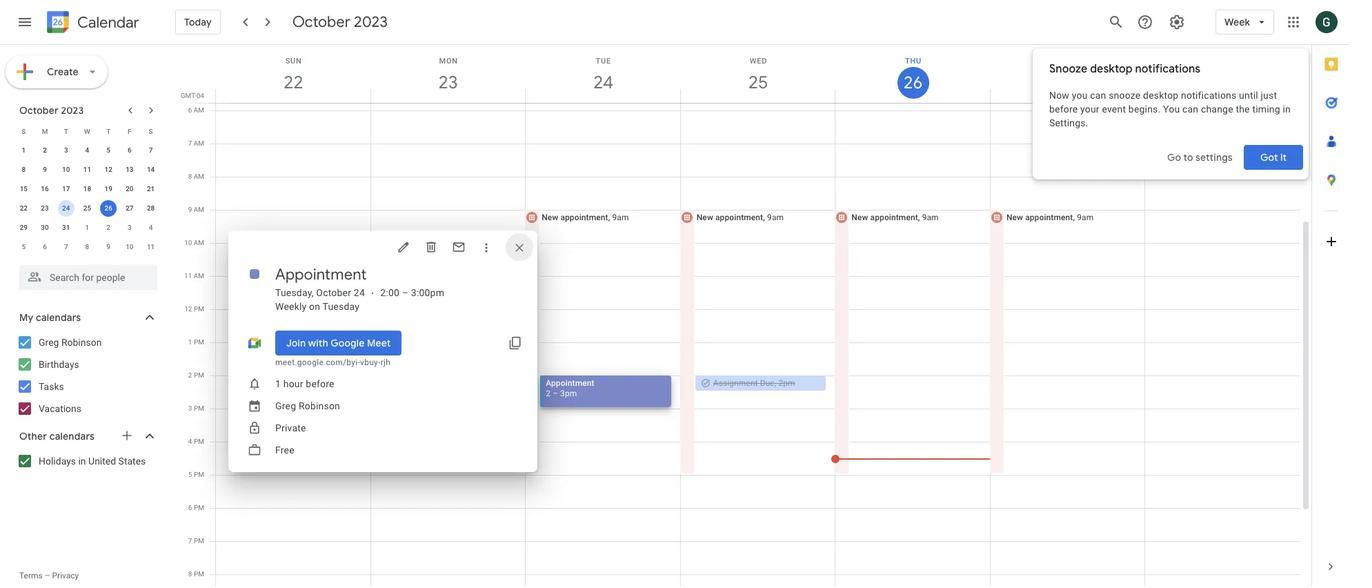 Task type: vqa. For each thing, say whether or not it's contained in the screenshot.
rightmost all-day event notifications
no



Task type: locate. For each thing, give the bounding box(es) containing it.
20
[[126, 185, 134, 193]]

1 vertical spatial 5
[[22, 243, 26, 251]]

october up "sun"
[[292, 12, 351, 32]]

2 horizontal spatial 11
[[184, 272, 192, 280]]

pm up '8 pm'
[[194, 537, 204, 545]]

now you can snooze desktop notifications until just before your event begins. you can change the timing in settings.
[[1050, 90, 1292, 128]]

31 element
[[58, 220, 74, 236]]

20 element
[[121, 181, 138, 197]]

3 down 27 element
[[128, 224, 132, 231]]

row containing 15
[[13, 179, 162, 199]]

0 horizontal spatial october 2023
[[19, 104, 84, 117]]

1 pm
[[188, 338, 204, 346]]

1 s from the left
[[22, 127, 26, 135]]

3 pm from the top
[[194, 371, 204, 379]]

1 vertical spatial 9
[[188, 206, 192, 213]]

1 up "15"
[[22, 146, 26, 154]]

1 vertical spatial notifications
[[1182, 90, 1237, 101]]

0 vertical spatial 22
[[283, 71, 303, 94]]

3:00pm
[[411, 287, 445, 298]]

1 horizontal spatial t
[[106, 127, 111, 135]]

3 9am from the left
[[923, 213, 939, 222]]

23 down 16 element in the left top of the page
[[41, 204, 49, 212]]

24
[[593, 71, 613, 94], [62, 204, 70, 212], [354, 287, 365, 298]]

,
[[609, 213, 610, 222], [764, 213, 766, 222], [919, 213, 921, 222], [1074, 213, 1076, 222], [775, 378, 777, 388]]

24 down '17' element
[[62, 204, 70, 212]]

11
[[83, 166, 91, 173], [147, 243, 155, 251], [184, 272, 192, 280]]

calendars inside dropdown button
[[36, 311, 81, 324]]

5 down 29 element
[[22, 243, 26, 251]]

1 horizontal spatial before
[[1050, 104, 1078, 115]]

pm for 2 pm
[[194, 371, 204, 379]]

3 row from the top
[[13, 160, 162, 179]]

october 2023 up "sun"
[[292, 12, 388, 32]]

11 for 11 element
[[83, 166, 91, 173]]

new appointment , 9am
[[542, 213, 629, 222], [697, 213, 784, 222], [852, 213, 939, 222], [1007, 213, 1094, 222]]

t left f
[[106, 127, 111, 135]]

4 up 5 pm in the bottom left of the page
[[188, 438, 192, 445]]

2 row from the top
[[13, 141, 162, 160]]

greg inside 'my calendars' list
[[39, 337, 59, 348]]

pm for 12 pm
[[194, 305, 204, 313]]

row group
[[13, 141, 162, 257]]

10 up 11 am
[[184, 239, 192, 246]]

october 2023 grid
[[13, 121, 162, 257]]

greg robinson down "1 hour before"
[[275, 400, 340, 411]]

25
[[748, 71, 768, 94], [83, 204, 91, 212]]

2 down m
[[43, 146, 47, 154]]

7 pm from the top
[[194, 504, 204, 512]]

1 horizontal spatial desktop
[[1144, 90, 1179, 101]]

0 vertical spatial –
[[402, 287, 409, 298]]

0 horizontal spatial 11
[[83, 166, 91, 173]]

2023
[[354, 12, 388, 32], [61, 104, 84, 117]]

7 up '8 pm'
[[188, 537, 192, 545]]

0 horizontal spatial s
[[22, 127, 26, 135]]

5 inside grid
[[188, 471, 192, 478]]

8
[[22, 166, 26, 173], [188, 173, 192, 180], [85, 243, 89, 251], [188, 570, 192, 578]]

can right the you
[[1183, 104, 1199, 115]]

4 am from the top
[[194, 206, 204, 213]]

9 inside grid
[[188, 206, 192, 213]]

24 left the ⋅
[[354, 287, 365, 298]]

10 for 10 am
[[184, 239, 192, 246]]

1 new from the left
[[542, 213, 559, 222]]

17 element
[[58, 181, 74, 197]]

0 horizontal spatial robinson
[[61, 337, 102, 348]]

1 row from the top
[[13, 121, 162, 141]]

before inside now you can snooze desktop notifications until just before your event begins. you can change the timing in settings.
[[1050, 104, 1078, 115]]

1 horizontal spatial in
[[1284, 104, 1292, 115]]

robinson down "1 hour before"
[[299, 400, 340, 411]]

2 vertical spatial 9
[[107, 243, 110, 251]]

9
[[43, 166, 47, 173], [188, 206, 192, 213], [107, 243, 110, 251]]

0 vertical spatial 26
[[903, 72, 922, 94]]

4 pm
[[188, 438, 204, 445]]

26 inside cell
[[105, 204, 112, 212]]

27 element
[[121, 200, 138, 217]]

calendar
[[77, 13, 139, 32]]

0 vertical spatial robinson
[[61, 337, 102, 348]]

notifications up the "change"
[[1182, 90, 1237, 101]]

26, today element
[[100, 200, 117, 217]]

1 horizontal spatial 9
[[107, 243, 110, 251]]

desktop up the you
[[1144, 90, 1179, 101]]

0 horizontal spatial 24
[[62, 204, 70, 212]]

24 inside cell
[[62, 204, 70, 212]]

0 vertical spatial in
[[1284, 104, 1292, 115]]

1 vertical spatial robinson
[[299, 400, 340, 411]]

calendars right my
[[36, 311, 81, 324]]

2 horizontal spatial 3
[[188, 405, 192, 412]]

4 down "w"
[[85, 146, 89, 154]]

calendars for my calendars
[[36, 311, 81, 324]]

appointment inside "appointment tuesday, october 24 ⋅ 2:00 – 3:00pm weekly on tuesday"
[[275, 265, 367, 284]]

3 new from the left
[[852, 213, 869, 222]]

4 for 'november 4' element
[[149, 224, 153, 231]]

1 pm from the top
[[194, 305, 204, 313]]

18
[[83, 185, 91, 193]]

2 horizontal spatial 10
[[184, 239, 192, 246]]

0 vertical spatial 24
[[593, 71, 613, 94]]

2 vertical spatial –
[[45, 571, 50, 581]]

1 vertical spatial greg robinson
[[275, 400, 340, 411]]

november 2 element
[[100, 220, 117, 236]]

1 vertical spatial 25
[[83, 204, 91, 212]]

1 vertical spatial 2023
[[61, 104, 84, 117]]

6 pm from the top
[[194, 471, 204, 478]]

new
[[542, 213, 559, 222], [697, 213, 714, 222], [852, 213, 869, 222], [1007, 213, 1024, 222]]

22 column header
[[215, 45, 371, 103]]

0 vertical spatial can
[[1091, 90, 1107, 101]]

1 left hour
[[275, 378, 281, 389]]

2 vertical spatial 24
[[354, 287, 365, 298]]

0 horizontal spatial can
[[1091, 90, 1107, 101]]

8 down 7 pm on the left of page
[[188, 570, 192, 578]]

4 new from the left
[[1007, 213, 1024, 222]]

24 down tue on the left of the page
[[593, 71, 613, 94]]

1 down 25 element at the left top of the page
[[85, 224, 89, 231]]

6 up 7 pm on the left of page
[[188, 504, 192, 512]]

1 horizontal spatial –
[[402, 287, 409, 298]]

pm for 4 pm
[[194, 438, 204, 445]]

2 new from the left
[[697, 213, 714, 222]]

4 for 4 pm
[[188, 438, 192, 445]]

12 up 19 on the left top
[[105, 166, 112, 173]]

–
[[402, 287, 409, 298], [553, 389, 558, 398], [45, 571, 50, 581]]

9 pm from the top
[[194, 570, 204, 578]]

1 horizontal spatial 11
[[147, 243, 155, 251]]

join with google meet
[[286, 337, 391, 349]]

0 horizontal spatial 10
[[62, 166, 70, 173]]

row containing s
[[13, 121, 162, 141]]

22 down "sun"
[[283, 71, 303, 94]]

grid containing 22
[[177, 45, 1312, 586]]

desktop
[[1091, 62, 1133, 76], [1144, 90, 1179, 101]]

7 row from the top
[[13, 237, 162, 257]]

s right f
[[149, 127, 153, 135]]

2 horizontal spatial 4
[[188, 438, 192, 445]]

25 element
[[79, 200, 96, 217]]

0 vertical spatial calendars
[[36, 311, 81, 324]]

snooze desktop notifications
[[1050, 62, 1201, 76]]

column header up your
[[990, 45, 1146, 103]]

21 element
[[143, 181, 159, 197]]

0 horizontal spatial 25
[[83, 204, 91, 212]]

sun
[[286, 57, 302, 66]]

just
[[1262, 90, 1278, 101]]

23 column header
[[370, 45, 526, 103]]

9 up 16 at the top of page
[[43, 166, 47, 173]]

1 t from the left
[[64, 127, 68, 135]]

9 for 9 am
[[188, 206, 192, 213]]

5 am from the top
[[194, 239, 204, 246]]

25 inside row
[[83, 204, 91, 212]]

other
[[19, 430, 47, 442]]

5 row from the top
[[13, 199, 162, 218]]

am for 7 am
[[194, 139, 204, 147]]

1 vertical spatial 4
[[149, 224, 153, 231]]

5
[[107, 146, 110, 154], [22, 243, 26, 251], [188, 471, 192, 478]]

12 down 11 am
[[184, 305, 192, 313]]

0 vertical spatial 4
[[85, 146, 89, 154]]

0 horizontal spatial before
[[306, 378, 335, 389]]

5 for november 5 element
[[22, 243, 26, 251]]

0 vertical spatial 25
[[748, 71, 768, 94]]

1 vertical spatial october
[[19, 104, 59, 117]]

am
[[194, 106, 204, 114], [194, 139, 204, 147], [194, 173, 204, 180], [194, 206, 204, 213], [194, 239, 204, 246], [194, 272, 204, 280]]

2 horizontal spatial 24
[[593, 71, 613, 94]]

3 for november 3 element
[[128, 224, 132, 231]]

1 vertical spatial 12
[[184, 305, 192, 313]]

0 horizontal spatial t
[[64, 127, 68, 135]]

1 9am from the left
[[613, 213, 629, 222]]

4 down 28 "element"
[[149, 224, 153, 231]]

0 horizontal spatial 2023
[[61, 104, 84, 117]]

1 vertical spatial 11
[[147, 243, 155, 251]]

row containing 29
[[13, 218, 162, 237]]

9 down november 2 element
[[107, 243, 110, 251]]

4 row from the top
[[13, 179, 162, 199]]

robinson down my calendars dropdown button
[[61, 337, 102, 348]]

snooze
[[1050, 62, 1088, 76]]

1 horizontal spatial greg
[[275, 400, 296, 411]]

0 vertical spatial 3
[[64, 146, 68, 154]]

24 column header
[[525, 45, 681, 103]]

meet.google.com/byi-vbuy-rjh
[[275, 357, 391, 367]]

12
[[105, 166, 112, 173], [184, 305, 192, 313]]

pm up 1 pm
[[194, 305, 204, 313]]

1 horizontal spatial greg robinson
[[275, 400, 340, 411]]

9 for november 9 element
[[107, 243, 110, 251]]

– right the '2:00'
[[402, 287, 409, 298]]

5 pm
[[188, 471, 204, 478]]

14 element
[[143, 162, 159, 178]]

2 column header from the left
[[1146, 45, 1301, 103]]

holidays in united states
[[39, 456, 146, 467]]

october up tuesday at bottom left
[[316, 287, 351, 298]]

7 down the 31 element
[[64, 243, 68, 251]]

october 2023 up m
[[19, 104, 84, 117]]

– inside "appointment tuesday, october 24 ⋅ 2:00 – 3:00pm weekly on tuesday"
[[402, 287, 409, 298]]

5 pm from the top
[[194, 438, 204, 445]]

10 inside grid
[[184, 239, 192, 246]]

1 horizontal spatial 25
[[748, 71, 768, 94]]

main drawer image
[[17, 14, 33, 30]]

mon 23
[[438, 57, 458, 94]]

6 pm
[[188, 504, 204, 512]]

october up m
[[19, 104, 59, 117]]

23 link
[[433, 67, 464, 99]]

3 up 10 element
[[64, 146, 68, 154]]

1 vertical spatial 26
[[105, 204, 112, 212]]

with
[[308, 337, 329, 349]]

column header
[[990, 45, 1146, 103], [1146, 45, 1301, 103]]

6 row from the top
[[13, 218, 162, 237]]

s left m
[[22, 127, 26, 135]]

10
[[62, 166, 70, 173], [184, 239, 192, 246], [126, 243, 134, 251]]

s
[[22, 127, 26, 135], [149, 127, 153, 135]]

0 horizontal spatial 4
[[85, 146, 89, 154]]

greg up birthdays
[[39, 337, 59, 348]]

11 for "november 11" element
[[147, 243, 155, 251]]

0 horizontal spatial 5
[[22, 243, 26, 251]]

mon
[[439, 57, 458, 66]]

2 pm
[[188, 371, 204, 379]]

meet.google.com/byi-
[[275, 357, 360, 367]]

november 8 element
[[79, 239, 96, 255]]

7 inside november 7 element
[[64, 243, 68, 251]]

tue
[[596, 57, 612, 66]]

november 4 element
[[143, 220, 159, 236]]

in
[[1284, 104, 1292, 115], [78, 456, 86, 467]]

1 horizontal spatial 26
[[903, 72, 922, 94]]

6 down 30 element
[[43, 243, 47, 251]]

row containing 1
[[13, 141, 162, 160]]

pm up 7 pm on the left of page
[[194, 504, 204, 512]]

1 down 12 pm
[[188, 338, 192, 346]]

tab list
[[1313, 45, 1351, 547]]

greg robinson
[[39, 337, 102, 348], [275, 400, 340, 411]]

before down meet.google.com/byi-
[[306, 378, 335, 389]]

9 up 10 am at top left
[[188, 206, 192, 213]]

november 6 element
[[37, 239, 53, 255]]

0 horizontal spatial 23
[[41, 204, 49, 212]]

10 up 17
[[62, 166, 70, 173]]

1 horizontal spatial 2023
[[354, 12, 388, 32]]

9am
[[613, 213, 629, 222], [768, 213, 784, 222], [923, 213, 939, 222], [1078, 213, 1094, 222]]

6 am from the top
[[194, 272, 204, 280]]

5 down 4 pm
[[188, 471, 192, 478]]

8 for november 8 element
[[85, 243, 89, 251]]

2 pm from the top
[[194, 338, 204, 346]]

11 down 10 am at top left
[[184, 272, 192, 280]]

1 vertical spatial 3
[[128, 224, 132, 231]]

13 element
[[121, 162, 138, 178]]

pm for 5 pm
[[194, 471, 204, 478]]

am up 12 pm
[[194, 272, 204, 280]]

22 down 15 element
[[20, 204, 28, 212]]

join
[[286, 337, 306, 349]]

10 for 10 element
[[62, 166, 70, 173]]

pm down 4 pm
[[194, 471, 204, 478]]

0 vertical spatial 12
[[105, 166, 112, 173]]

greg up private
[[275, 400, 296, 411]]

am for 8 am
[[194, 173, 204, 180]]

pm down 2 pm
[[194, 405, 204, 412]]

notifications inside now you can snooze desktop notifications until just before your event begins. you can change the timing in settings.
[[1182, 90, 1237, 101]]

26 down 19 element
[[105, 204, 112, 212]]

pm for 6 pm
[[194, 504, 204, 512]]

pm down 7 pm on the left of page
[[194, 570, 204, 578]]

snooze
[[1109, 90, 1141, 101]]

4
[[85, 146, 89, 154], [149, 224, 153, 231], [188, 438, 192, 445]]

16
[[41, 185, 49, 193]]

8 up 9 am in the left of the page
[[188, 173, 192, 180]]

pm down 1 pm
[[194, 371, 204, 379]]

grid
[[177, 45, 1312, 586]]

sun 22
[[283, 57, 303, 94]]

1 horizontal spatial 23
[[438, 71, 458, 94]]

11 element
[[79, 162, 96, 178]]

calendars up holidays
[[49, 430, 95, 442]]

row containing 22
[[13, 199, 162, 218]]

23
[[438, 71, 458, 94], [41, 204, 49, 212]]

1 vertical spatial before
[[306, 378, 335, 389]]

2 down '26, today' element
[[107, 224, 110, 231]]

pm up 5 pm in the bottom left of the page
[[194, 438, 204, 445]]

before down now
[[1050, 104, 1078, 115]]

3 for 3 pm
[[188, 405, 192, 412]]

2 vertical spatial october
[[316, 287, 351, 298]]

appointment up the 'tuesday,'
[[275, 265, 367, 284]]

0 vertical spatial october
[[292, 12, 351, 32]]

23 down mon
[[438, 71, 458, 94]]

30 element
[[37, 220, 53, 236]]

6 for 6 pm
[[188, 504, 192, 512]]

15
[[20, 185, 28, 193]]

0 horizontal spatial –
[[45, 571, 50, 581]]

2
[[43, 146, 47, 154], [107, 224, 110, 231], [188, 371, 192, 379], [546, 389, 551, 398]]

7
[[188, 139, 192, 147], [149, 146, 153, 154], [64, 243, 68, 251], [188, 537, 192, 545]]

0 vertical spatial 2023
[[354, 12, 388, 32]]

1 am from the top
[[194, 106, 204, 114]]

8 down november 1 element at left top
[[85, 243, 89, 251]]

today button
[[175, 6, 221, 39]]

1 horizontal spatial 24
[[354, 287, 365, 298]]

0 vertical spatial greg
[[39, 337, 59, 348]]

1 horizontal spatial appointment
[[546, 378, 595, 388]]

4 9am from the left
[[1078, 213, 1094, 222]]

2 vertical spatial 5
[[188, 471, 192, 478]]

5 up 12 element
[[107, 146, 110, 154]]

0 horizontal spatial 26
[[105, 204, 112, 212]]

24 inside "appointment tuesday, october 24 ⋅ 2:00 – 3:00pm weekly on tuesday"
[[354, 287, 365, 298]]

1 vertical spatial 22
[[20, 204, 28, 212]]

2 9am from the left
[[768, 213, 784, 222]]

november 5 element
[[15, 239, 32, 255]]

thu 26
[[903, 57, 922, 94]]

None search field
[[0, 260, 171, 290]]

24 cell
[[56, 199, 77, 218]]

assignment due , 2pm
[[714, 378, 796, 388]]

vacations
[[39, 403, 81, 414]]

1 vertical spatial calendars
[[49, 430, 95, 442]]

– right terms
[[45, 571, 50, 581]]

6 down f
[[128, 146, 132, 154]]

0 horizontal spatial in
[[78, 456, 86, 467]]

notifications up now you can snooze desktop notifications until just before your event begins. you can change the timing in settings.
[[1136, 62, 1201, 76]]

2 inside appointment 2 – 3pm
[[546, 389, 551, 398]]

29
[[20, 224, 28, 231]]

1 horizontal spatial s
[[149, 127, 153, 135]]

7 for 7 am
[[188, 139, 192, 147]]

2pm
[[779, 378, 796, 388]]

23 element
[[37, 200, 53, 217]]

t left "w"
[[64, 127, 68, 135]]

25 down 18 element
[[83, 204, 91, 212]]

7 down 6 am
[[188, 139, 192, 147]]

states
[[118, 456, 146, 467]]

0 vertical spatial greg robinson
[[39, 337, 102, 348]]

3 am from the top
[[194, 173, 204, 180]]

6 am
[[188, 106, 204, 114]]

appointment 2 – 3pm
[[546, 378, 595, 398]]

2 vertical spatial 3
[[188, 405, 192, 412]]

google
[[331, 337, 365, 349]]

6 down gmt-
[[188, 106, 192, 114]]

26 down thu
[[903, 72, 922, 94]]

3 inside grid
[[188, 405, 192, 412]]

0 vertical spatial appointment
[[275, 265, 367, 284]]

12 inside row
[[105, 166, 112, 173]]

am down 9 am in the left of the page
[[194, 239, 204, 246]]

1 horizontal spatial 5
[[107, 146, 110, 154]]

now
[[1050, 90, 1070, 101]]

am up 9 am in the left of the page
[[194, 173, 204, 180]]

10 am
[[184, 239, 204, 246]]

5 for 5 pm
[[188, 471, 192, 478]]

appointment up 3pm
[[546, 378, 595, 388]]

1 horizontal spatial 22
[[283, 71, 303, 94]]

8 for 8 am
[[188, 173, 192, 180]]

6 inside 'november 6' element
[[43, 243, 47, 251]]

25 down wed at the top right of page
[[748, 71, 768, 94]]

2 horizontal spatial 9
[[188, 206, 192, 213]]

can up your
[[1091, 90, 1107, 101]]

8 pm from the top
[[194, 537, 204, 545]]

7 up the 14
[[149, 146, 153, 154]]

november 11 element
[[143, 239, 159, 255]]

16 element
[[37, 181, 53, 197]]

0 vertical spatial before
[[1050, 104, 1078, 115]]

t
[[64, 127, 68, 135], [106, 127, 111, 135]]

0 horizontal spatial greg robinson
[[39, 337, 102, 348]]

0 horizontal spatial 12
[[105, 166, 112, 173]]

11 up 18
[[83, 166, 91, 173]]

timing
[[1253, 104, 1281, 115]]

7 am
[[188, 139, 204, 147]]

1 vertical spatial desktop
[[1144, 90, 1179, 101]]

in right timing
[[1284, 104, 1292, 115]]

12 inside grid
[[184, 305, 192, 313]]

2 am from the top
[[194, 139, 204, 147]]

3 down 2 pm
[[188, 405, 192, 412]]

row
[[13, 121, 162, 141], [13, 141, 162, 160], [13, 160, 162, 179], [13, 179, 162, 199], [13, 199, 162, 218], [13, 218, 162, 237], [13, 237, 162, 257]]

1 vertical spatial –
[[553, 389, 558, 398]]

2 s from the left
[[149, 127, 153, 135]]

26 link
[[898, 67, 930, 99]]

0 vertical spatial 11
[[83, 166, 91, 173]]

greg robinson up birthdays
[[39, 337, 102, 348]]

change
[[1202, 104, 1234, 115]]

1 vertical spatial appointment
[[546, 378, 595, 388]]

column header up the "change"
[[1146, 45, 1301, 103]]

1 horizontal spatial 12
[[184, 305, 192, 313]]

0 horizontal spatial 22
[[20, 204, 28, 212]]

4 pm from the top
[[194, 405, 204, 412]]

desktop up the "snooze"
[[1091, 62, 1133, 76]]

0 vertical spatial desktop
[[1091, 62, 1133, 76]]

2 left 3pm
[[546, 389, 551, 398]]

1 horizontal spatial can
[[1183, 104, 1199, 115]]

0 vertical spatial 9
[[43, 166, 47, 173]]

24 element
[[58, 200, 74, 217]]

10 down november 3 element
[[126, 243, 134, 251]]

robinson
[[61, 337, 102, 348], [299, 400, 340, 411]]

pm up 2 pm
[[194, 338, 204, 346]]

privacy link
[[52, 571, 79, 581]]

calendars inside dropdown button
[[49, 430, 95, 442]]

pm
[[194, 305, 204, 313], [194, 338, 204, 346], [194, 371, 204, 379], [194, 405, 204, 412], [194, 438, 204, 445], [194, 471, 204, 478], [194, 504, 204, 512], [194, 537, 204, 545], [194, 570, 204, 578]]

– left 3pm
[[553, 389, 558, 398]]

10 for november 10 element
[[126, 243, 134, 251]]

am down 6 am
[[194, 139, 204, 147]]

0 horizontal spatial 9
[[43, 166, 47, 173]]

in left united
[[78, 456, 86, 467]]

0 vertical spatial notifications
[[1136, 62, 1201, 76]]

november 10 element
[[121, 239, 138, 255]]

am down '8 am'
[[194, 206, 204, 213]]

1 horizontal spatial 4
[[149, 224, 153, 231]]

am down 04
[[194, 106, 204, 114]]

11 down 'november 4' element
[[147, 243, 155, 251]]

november 1 element
[[79, 220, 96, 236]]



Task type: describe. For each thing, give the bounding box(es) containing it.
november 7 element
[[58, 239, 74, 255]]

25 column header
[[680, 45, 836, 103]]

email event details image
[[452, 240, 466, 254]]

snooze desktop notifications heading
[[1050, 61, 1293, 77]]

row group containing 1
[[13, 141, 162, 257]]

8 up "15"
[[22, 166, 26, 173]]

6 for 6 am
[[188, 106, 192, 114]]

23 inside 23 element
[[41, 204, 49, 212]]

snooze desktop notifications alert dialog
[[1033, 48, 1309, 179]]

21
[[147, 185, 155, 193]]

meet
[[367, 337, 391, 349]]

my calendars button
[[3, 306, 171, 329]]

⋅
[[371, 287, 375, 298]]

28
[[147, 204, 155, 212]]

tuesday,
[[275, 287, 314, 298]]

my
[[19, 311, 33, 324]]

3 pm
[[188, 405, 204, 412]]

1 vertical spatial greg
[[275, 400, 296, 411]]

14
[[147, 166, 155, 173]]

event
[[1103, 104, 1127, 115]]

my calendars
[[19, 311, 81, 324]]

am for 6 am
[[194, 106, 204, 114]]

3pm
[[561, 389, 577, 398]]

other calendars
[[19, 430, 95, 442]]

w
[[84, 127, 90, 135]]

1 appointment from the left
[[561, 213, 609, 222]]

appointment heading
[[275, 265, 367, 284]]

appointment for appointment 2 – 3pm
[[546, 378, 595, 388]]

23 inside mon 23
[[438, 71, 458, 94]]

22 link
[[278, 67, 309, 99]]

pm for 3 pm
[[194, 405, 204, 412]]

my calendars list
[[3, 331, 171, 420]]

pm for 1 pm
[[194, 338, 204, 346]]

1 for november 1 element at left top
[[85, 224, 89, 231]]

3 new appointment , 9am from the left
[[852, 213, 939, 222]]

28 element
[[143, 200, 159, 217]]

22 inside column header
[[283, 71, 303, 94]]

you
[[1164, 104, 1181, 115]]

assignment
[[714, 378, 758, 388]]

wed 25
[[748, 57, 768, 94]]

13
[[126, 166, 134, 173]]

19 element
[[100, 181, 117, 197]]

1 hour before
[[275, 378, 335, 389]]

m
[[42, 127, 48, 135]]

24 inside column header
[[593, 71, 613, 94]]

row containing 5
[[13, 237, 162, 257]]

on
[[309, 301, 320, 312]]

1 vertical spatial october 2023
[[19, 104, 84, 117]]

12 element
[[100, 162, 117, 178]]

24 link
[[588, 67, 619, 99]]

3 appointment from the left
[[871, 213, 919, 222]]

22 inside row
[[20, 204, 28, 212]]

terms
[[19, 571, 43, 581]]

2 new appointment , 9am from the left
[[697, 213, 784, 222]]

1 horizontal spatial robinson
[[299, 400, 340, 411]]

gmt-04
[[181, 92, 204, 99]]

privacy
[[52, 571, 79, 581]]

10 element
[[58, 162, 74, 178]]

greg robinson inside 'my calendars' list
[[39, 337, 102, 348]]

30
[[41, 224, 49, 231]]

1 for 1 hour before
[[275, 378, 281, 389]]

united
[[88, 456, 116, 467]]

pm for 7 pm
[[194, 537, 204, 545]]

2:00
[[381, 287, 400, 298]]

delete event image
[[425, 240, 438, 254]]

8 for 8 pm
[[188, 570, 192, 578]]

26 inside column header
[[903, 72, 922, 94]]

1 new appointment , 9am from the left
[[542, 213, 629, 222]]

the
[[1237, 104, 1251, 115]]

create
[[47, 66, 79, 78]]

f
[[128, 127, 132, 135]]

0 vertical spatial 5
[[107, 146, 110, 154]]

26 column header
[[835, 45, 991, 103]]

am for 11 am
[[194, 272, 204, 280]]

1 vertical spatial can
[[1183, 104, 1199, 115]]

27
[[126, 204, 134, 212]]

25 inside wed 25
[[748, 71, 768, 94]]

15 element
[[15, 181, 32, 197]]

november 9 element
[[100, 239, 117, 255]]

19
[[105, 185, 112, 193]]

tuesday
[[323, 301, 360, 312]]

2 t from the left
[[106, 127, 111, 135]]

other calendars button
[[3, 425, 171, 447]]

tasks
[[39, 381, 64, 392]]

you
[[1073, 90, 1088, 101]]

2 down 1 pm
[[188, 371, 192, 379]]

rjh
[[381, 357, 391, 367]]

robinson inside 'my calendars' list
[[61, 337, 102, 348]]

7 for november 7 element
[[64, 243, 68, 251]]

until
[[1240, 90, 1259, 101]]

tue 24
[[593, 57, 613, 94]]

private
[[275, 422, 306, 433]]

terms link
[[19, 571, 43, 581]]

1 for 1 pm
[[188, 338, 192, 346]]

due
[[760, 378, 775, 388]]

week button
[[1216, 6, 1275, 39]]

notifications inside heading
[[1136, 62, 1201, 76]]

your
[[1081, 104, 1100, 115]]

week
[[1225, 16, 1251, 28]]

wed
[[750, 57, 768, 66]]

9 am
[[188, 206, 204, 213]]

18 element
[[79, 181, 96, 197]]

birthdays
[[39, 359, 79, 370]]

1 column header from the left
[[990, 45, 1146, 103]]

settings.
[[1050, 117, 1089, 128]]

begins.
[[1129, 104, 1161, 115]]

22 element
[[15, 200, 32, 217]]

in inside now you can snooze desktop notifications until just before your event begins. you can change the timing in settings.
[[1284, 104, 1292, 115]]

weekly
[[275, 301, 307, 312]]

Search for people text field
[[28, 265, 149, 290]]

row containing 8
[[13, 160, 162, 179]]

0 vertical spatial october 2023
[[292, 12, 388, 32]]

am for 10 am
[[194, 239, 204, 246]]

7 for 7 pm
[[188, 537, 192, 545]]

desktop inside heading
[[1091, 62, 1133, 76]]

12 for 12 pm
[[184, 305, 192, 313]]

2 appointment from the left
[[716, 213, 764, 222]]

calendar element
[[44, 8, 139, 39]]

thu
[[906, 57, 922, 66]]

free
[[275, 444, 295, 455]]

add other calendars image
[[120, 429, 134, 442]]

25 link
[[743, 67, 775, 99]]

8 pm
[[188, 570, 204, 578]]

– inside appointment 2 – 3pm
[[553, 389, 558, 398]]

hour
[[284, 378, 304, 389]]

calendars for other calendars
[[49, 430, 95, 442]]

join with google meet link
[[275, 330, 402, 355]]

calendar heading
[[75, 13, 139, 32]]

0 horizontal spatial 3
[[64, 146, 68, 154]]

desktop inside now you can snooze desktop notifications until just before your event begins. you can change the timing in settings.
[[1144, 90, 1179, 101]]

26 cell
[[98, 199, 119, 218]]

am for 9 am
[[194, 206, 204, 213]]

pm for 8 pm
[[194, 570, 204, 578]]

terms – privacy
[[19, 571, 79, 581]]

12 for 12
[[105, 166, 112, 173]]

4 new appointment , 9am from the left
[[1007, 213, 1094, 222]]

appointment tuesday, october 24 ⋅ 2:00 – 3:00pm weekly on tuesday
[[275, 265, 445, 312]]

settings menu image
[[1169, 14, 1186, 30]]

vbuy-
[[360, 357, 381, 367]]

11 for 11 am
[[184, 272, 192, 280]]

november 3 element
[[121, 220, 138, 236]]

october inside "appointment tuesday, october 24 ⋅ 2:00 – 3:00pm weekly on tuesday"
[[316, 287, 351, 298]]

17
[[62, 185, 70, 193]]

appointment for appointment tuesday, october 24 ⋅ 2:00 – 3:00pm weekly on tuesday
[[275, 265, 367, 284]]

6 for 'november 6' element at the left top of page
[[43, 243, 47, 251]]

04
[[197, 92, 204, 99]]

4 appointment from the left
[[1026, 213, 1074, 222]]

29 element
[[15, 220, 32, 236]]

create button
[[6, 55, 108, 88]]



